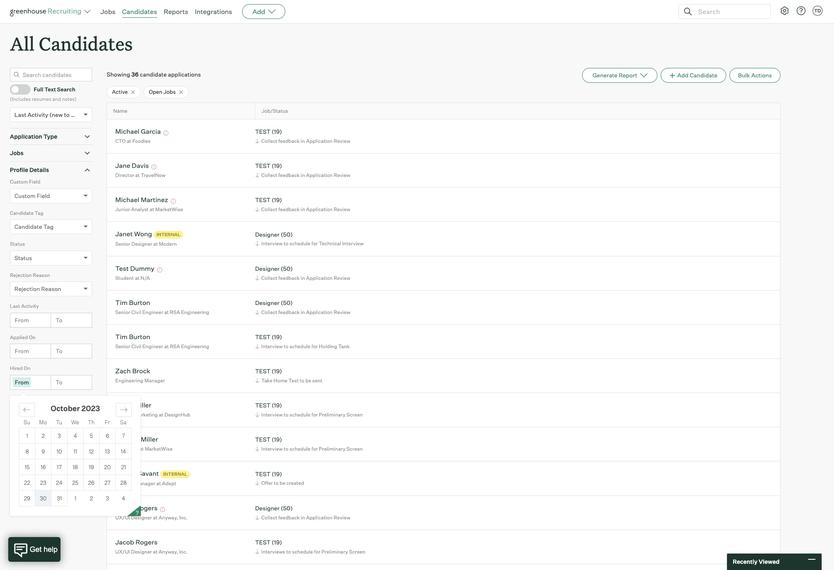 Task type: locate. For each thing, give the bounding box(es) containing it.
27 button
[[100, 476, 115, 491]]

be
[[306, 378, 311, 384], [280, 481, 286, 487]]

preliminary for michael miller
[[319, 446, 346, 452]]

anyway,
[[159, 515, 178, 521], [159, 549, 178, 555]]

2 for leftmost 2 button
[[42, 433, 45, 439]]

1 vertical spatial rsa
[[170, 344, 180, 350]]

1 vertical spatial field
[[37, 192, 50, 199]]

jacob rogers link up ux/ui designer at anyway, inc.
[[115, 504, 158, 514]]

td button
[[812, 4, 825, 17]]

9 (19) from the top
[[272, 539, 282, 546]]

last down '(includes'
[[14, 111, 26, 118]]

7 test from the top
[[255, 436, 271, 443]]

student
[[115, 275, 134, 281]]

miller down marketing
[[141, 436, 158, 444]]

at inside "michael miller sales rep at marketwise"
[[139, 446, 144, 452]]

screen
[[347, 412, 363, 418], [347, 446, 363, 452], [349, 549, 366, 555]]

status element
[[10, 240, 92, 271]]

we
[[71, 419, 79, 426]]

4 collect from the top
[[261, 275, 278, 281]]

1 rsa from the top
[[170, 309, 180, 316]]

1 vertical spatial candidates
[[39, 31, 133, 56]]

1 in from the top
[[301, 138, 305, 144]]

custom down profile details
[[14, 192, 35, 199]]

1 vertical spatial 1
[[75, 496, 76, 502]]

add for add
[[253, 7, 265, 16]]

to inside designer (50) interview to schedule for technical interview
[[284, 241, 289, 247]]

test right home
[[289, 378, 299, 384]]

viewed
[[759, 559, 780, 566]]

sales
[[115, 446, 128, 452]]

1 vertical spatial tim burton link
[[115, 333, 150, 343]]

1 down su
[[26, 433, 28, 439]]

1 test (19) collect feedback in application review from the top
[[255, 128, 351, 144]]

0 vertical spatial 2
[[42, 433, 45, 439]]

2 interview to schedule for preliminary screen link from the top
[[254, 445, 365, 453]]

4 button
[[68, 429, 83, 444], [116, 491, 132, 507]]

(50) inside designer (50) interview to schedule for technical interview
[[281, 231, 293, 238]]

to inside test (19) interview to schedule for holding tank
[[284, 344, 289, 350]]

tim for designer
[[115, 299, 128, 307]]

0 vertical spatial tim burton senior civil engineer at rsa engineering
[[115, 299, 209, 316]]

test for product manager at adept
[[255, 471, 271, 478]]

senior for designer (50)
[[115, 309, 130, 316]]

2 anyway, from the top
[[159, 549, 178, 555]]

application for jacob rogers
[[306, 515, 333, 521]]

applied
[[10, 334, 28, 341]]

22 button
[[19, 476, 35, 491]]

2 senior from the top
[[115, 309, 130, 316]]

designer (50) collect feedback in application review up test (19) interview to schedule for holding tank
[[255, 300, 351, 316]]

1 vertical spatial jacob rogers link
[[115, 539, 158, 548]]

rogers
[[136, 504, 158, 513], [136, 539, 158, 547]]

engineer up brock
[[142, 344, 163, 350]]

2 from from the top
[[15, 348, 29, 355]]

from down last activity
[[15, 317, 29, 324]]

test inside 'test (19) interviews to schedule for preliminary screen'
[[255, 539, 271, 546]]

rogers up ux/ui designer at anyway, inc.
[[136, 504, 158, 513]]

application for test dummy
[[306, 275, 333, 281]]

take home test to be sent link
[[254, 377, 325, 385]]

collect for jane davis
[[261, 172, 278, 178]]

status down candidate tag element
[[10, 241, 25, 247]]

collect for michael martinez
[[261, 206, 278, 213]]

tim burton link up the zach brock link
[[115, 333, 150, 343]]

1 vertical spatial tim burton senior civil engineer at rsa engineering
[[115, 333, 209, 350]]

test (19) collect feedback in application review
[[255, 128, 351, 144], [255, 162, 351, 178], [255, 197, 351, 213]]

(19) inside test (19) offer to be created
[[272, 471, 282, 478]]

Search text field
[[697, 6, 763, 18]]

rogers for jacob rogers
[[136, 504, 158, 513]]

1 engineer from the top
[[142, 309, 163, 316]]

0 vertical spatial senior
[[115, 241, 130, 247]]

candidates down jobs link
[[39, 31, 133, 56]]

4 button down we
[[68, 429, 83, 444]]

civil for test (19)
[[131, 344, 141, 350]]

0 horizontal spatial 3 button
[[51, 429, 67, 444]]

schedule
[[290, 241, 311, 247], [290, 344, 311, 350], [290, 412, 311, 418], [290, 446, 311, 452], [292, 549, 313, 555]]

test (19) collect feedback in application review for michael garcia
[[255, 128, 351, 144]]

jacob for jacob rogers
[[115, 504, 134, 513]]

junior analyst at marketwise
[[115, 206, 183, 213]]

1 vertical spatial senior
[[115, 309, 130, 316]]

pipeline
[[10, 449, 33, 456]]

candidate
[[140, 71, 167, 78]]

1 from from the top
[[15, 317, 29, 324]]

1 vertical spatial miller
[[141, 436, 158, 444]]

be left sent
[[306, 378, 311, 384]]

candidate tag up status "element"
[[14, 223, 54, 230]]

6 in from the top
[[301, 515, 305, 521]]

6 (19) from the top
[[272, 402, 282, 409]]

8 test from the top
[[255, 471, 271, 478]]

9 test from the top
[[255, 539, 271, 546]]

tim burton senior civil engineer at rsa engineering for test
[[115, 333, 209, 350]]

rejection reason down status "element"
[[10, 272, 50, 278]]

1 horizontal spatial 4 button
[[116, 491, 132, 507]]

3 from from the top
[[15, 379, 29, 386]]

1 vertical spatial michael
[[115, 196, 139, 204]]

0 vertical spatial ux/ui
[[115, 515, 130, 521]]

schedule inside test (19) interview to schedule for holding tank
[[290, 344, 311, 350]]

1 vertical spatial jobs
[[164, 89, 176, 95]]

1 interview to schedule for preliminary screen link from the top
[[254, 411, 365, 419]]

to for hired on
[[56, 379, 62, 386]]

1 horizontal spatial 3 button
[[99, 491, 116, 507]]

0 vertical spatial activity
[[28, 111, 48, 118]]

on right 'applied'
[[29, 334, 36, 341]]

0 vertical spatial engineer
[[142, 309, 163, 316]]

on
[[29, 334, 36, 341], [24, 366, 30, 372]]

6 test from the top
[[255, 402, 271, 409]]

1 jacob rogers link from the top
[[115, 504, 158, 514]]

2 tim burton link from the top
[[115, 333, 150, 343]]

4 collect feedback in application review link from the top
[[254, 274, 353, 282]]

(19) inside test (19) interview to schedule for holding tank
[[272, 334, 282, 341]]

for inside test (19) interview to schedule for holding tank
[[312, 344, 318, 350]]

senior up zach
[[115, 344, 130, 350]]

10
[[57, 449, 62, 455]]

2 inc. from the top
[[179, 549, 188, 555]]

3 test from the top
[[255, 197, 271, 204]]

3
[[58, 433, 61, 439], [106, 496, 109, 502]]

12 button
[[84, 444, 99, 459]]

anyway, down ux/ui designer at anyway, inc.
[[159, 549, 178, 555]]

1 tim burton senior civil engineer at rsa engineering from the top
[[115, 299, 209, 316]]

test dummy link
[[115, 265, 155, 274]]

2 rogers from the top
[[136, 539, 158, 547]]

4 button down the product
[[116, 491, 132, 507]]

1
[[26, 433, 28, 439], [75, 496, 76, 502]]

miller inside "michael miller sales rep at marketwise"
[[141, 436, 158, 444]]

2 test from the top
[[255, 162, 271, 169]]

1 test from the top
[[255, 128, 271, 135]]

2 engineer from the top
[[142, 344, 163, 350]]

0 horizontal spatial 2 button
[[35, 429, 51, 444]]

1 vertical spatial candidate
[[10, 210, 34, 216]]

0 vertical spatial last
[[14, 111, 26, 118]]

designer
[[255, 231, 280, 238], [131, 241, 152, 247], [255, 265, 280, 272], [255, 300, 280, 307], [255, 505, 280, 512], [131, 515, 152, 521], [131, 549, 152, 555]]

tim down student
[[115, 299, 128, 307]]

1 vertical spatial internal
[[163, 472, 187, 477]]

manager down brock
[[145, 378, 165, 384]]

october 2023 region
[[10, 396, 384, 516]]

1 tim from the top
[[115, 299, 128, 307]]

senior designer at modern
[[115, 241, 177, 247]]

2 vertical spatial jobs
[[10, 150, 24, 157]]

1 vertical spatial ux/ui
[[115, 549, 130, 555]]

10 button
[[51, 444, 67, 459]]

last
[[14, 111, 26, 118], [10, 303, 20, 309]]

0 vertical spatial from
[[15, 317, 29, 324]]

1 (19) from the top
[[272, 128, 282, 135]]

feedback for dummy
[[279, 275, 300, 281]]

1 vertical spatial activity
[[21, 303, 39, 309]]

3 to from the top
[[56, 379, 62, 386]]

4
[[74, 433, 77, 439], [122, 496, 125, 502]]

from for last
[[15, 317, 29, 324]]

1 collect feedback in application review link from the top
[[254, 137, 353, 145]]

marketing
[[134, 412, 158, 418]]

filters
[[39, 486, 55, 493]]

1 horizontal spatial 2
[[90, 496, 93, 502]]

tim burton senior civil engineer at rsa engineering down n/a
[[115, 299, 209, 316]]

2 collect from the top
[[261, 172, 278, 178]]

add inside popup button
[[253, 7, 265, 16]]

(19)
[[272, 128, 282, 135], [272, 162, 282, 169], [272, 197, 282, 204], [272, 334, 282, 341], [272, 368, 282, 375], [272, 402, 282, 409], [272, 436, 282, 443], [272, 471, 282, 478], [272, 539, 282, 546]]

schedule for tim burton
[[290, 344, 311, 350]]

1 vertical spatial marketwise
[[145, 446, 173, 452]]

1 vertical spatial civil
[[131, 344, 141, 350]]

jacob rogers ux/ui designer at anyway, inc.
[[115, 539, 188, 555]]

0 vertical spatial jobs
[[101, 7, 116, 16]]

internal for omkar savant
[[163, 472, 187, 477]]

custom down profile
[[10, 179, 28, 185]]

status up 'rejection reason' element
[[14, 254, 32, 261]]

designer (50) collect feedback in application review down created
[[255, 505, 351, 521]]

2 jacob from the top
[[115, 539, 134, 547]]

rogers inside jacob rogers ux/ui designer at anyway, inc.
[[136, 539, 158, 547]]

interview to schedule for preliminary screen link up created
[[254, 445, 365, 453]]

4 feedback from the top
[[279, 275, 300, 281]]

3 (19) from the top
[[272, 197, 282, 204]]

fr
[[105, 419, 110, 426]]

15
[[25, 464, 30, 471]]

1 vertical spatial inc.
[[179, 549, 188, 555]]

candidate tag element
[[10, 209, 92, 240]]

4 in from the top
[[301, 275, 305, 281]]

1 designer (50) collect feedback in application review from the top
[[255, 265, 351, 281]]

0 vertical spatial add
[[253, 7, 265, 16]]

test inside test (19) offer to be created
[[255, 471, 271, 478]]

1 anyway, from the top
[[159, 515, 178, 521]]

1 collect from the top
[[261, 138, 278, 144]]

3 collect feedback in application review link from the top
[[254, 206, 353, 213]]

designhub
[[165, 412, 191, 418]]

4 down we
[[74, 433, 77, 439]]

preliminary
[[319, 412, 346, 418], [319, 446, 346, 452], [322, 549, 348, 555]]

linda
[[115, 401, 133, 410]]

michael up junior
[[115, 196, 139, 204]]

martinez
[[141, 196, 168, 204]]

27
[[105, 480, 111, 486]]

6 collect from the top
[[261, 515, 278, 521]]

feedback for rogers
[[279, 515, 300, 521]]

interview to schedule for preliminary screen link down sent
[[254, 411, 365, 419]]

inc. inside jacob rogers ux/ui designer at anyway, inc.
[[179, 549, 188, 555]]

1 horizontal spatial 4
[[122, 496, 125, 502]]

senior down student
[[115, 309, 130, 316]]

ux/ui inside jacob rogers ux/ui designer at anyway, inc.
[[115, 549, 130, 555]]

1 vertical spatial 4 button
[[116, 491, 132, 507]]

0 horizontal spatial jobs
[[10, 150, 24, 157]]

3 designer (50) collect feedback in application review from the top
[[255, 505, 351, 521]]

3 review from the top
[[334, 206, 351, 213]]

jacob rogers link
[[115, 504, 158, 514], [115, 539, 158, 548]]

2 vertical spatial michael
[[115, 436, 139, 444]]

in for jane davis
[[301, 172, 305, 178]]

from down hired on
[[15, 379, 29, 386]]

jobs up profile
[[10, 150, 24, 157]]

sent
[[313, 378, 323, 384]]

3 button down the 27 button
[[99, 491, 116, 507]]

rejection reason up last activity
[[14, 286, 61, 293]]

burton up brock
[[129, 333, 150, 341]]

interview inside test (19) interview to schedule for holding tank
[[261, 344, 283, 350]]

1 vertical spatial tag
[[43, 223, 54, 230]]

from down applied on
[[15, 348, 29, 355]]

jane davis
[[115, 162, 149, 170]]

jacob left the ?
[[115, 504, 134, 513]]

for for linda miller
[[312, 412, 318, 418]]

zach brock link
[[115, 367, 150, 377]]

test inside test (19) take home test to be sent
[[255, 368, 271, 375]]

garcia
[[141, 127, 161, 136]]

internal for janet wong
[[157, 232, 181, 238]]

tim burton link for test
[[115, 333, 150, 343]]

(19) inside test (19) take home test to be sent
[[272, 368, 282, 375]]

be left created
[[280, 481, 286, 487]]

2 feedback from the top
[[279, 172, 300, 178]]

0 vertical spatial 1
[[26, 433, 28, 439]]

candidate reports are now available! apply filters and select "view in app" element
[[583, 68, 658, 83]]

2 vertical spatial senior
[[115, 344, 130, 350]]

1 button down 25 button on the left
[[68, 491, 83, 507]]

2 down "26"
[[90, 496, 93, 502]]

miller up marketing
[[134, 401, 151, 410]]

(19) for cto at foodies
[[272, 128, 282, 135]]

1 michael from the top
[[115, 127, 139, 136]]

2 rsa from the top
[[170, 344, 180, 350]]

linda miller head of marketing at designhub
[[115, 401, 191, 418]]

3 senior from the top
[[115, 344, 130, 350]]

miller inside linda miller head of marketing at designhub
[[134, 401, 151, 410]]

1 vertical spatial rogers
[[136, 539, 158, 547]]

test inside test (19) take home test to be sent
[[289, 378, 299, 384]]

5 review from the top
[[334, 309, 351, 316]]

bulk actions
[[739, 72, 772, 79]]

marketwise
[[155, 206, 183, 213], [145, 446, 173, 452]]

interview for michael miller
[[261, 446, 283, 452]]

11 button
[[68, 444, 83, 459]]

candidate tag down "custom field" element
[[10, 210, 43, 216]]

4 down the product
[[122, 496, 125, 502]]

2 vertical spatial designer (50) collect feedback in application review
[[255, 505, 351, 521]]

1 down 25 button on the left
[[75, 496, 76, 502]]

for inside designer (50) interview to schedule for technical interview
[[312, 241, 318, 247]]

civil up brock
[[131, 344, 141, 350]]

3 test (19) collect feedback in application review from the top
[[255, 197, 351, 213]]

(19) for junior analyst at marketwise
[[272, 197, 282, 204]]

6 collect feedback in application review link from the top
[[254, 514, 353, 522]]

checkmark image
[[14, 86, 20, 92]]

1 button down su
[[19, 429, 35, 444]]

2 review from the top
[[334, 172, 351, 178]]

5 (19) from the top
[[272, 368, 282, 375]]

schedule right the interviews
[[292, 549, 313, 555]]

dummy
[[130, 265, 155, 273]]

0 vertical spatial test
[[115, 265, 129, 273]]

in for michael garcia
[[301, 138, 305, 144]]

recently viewed
[[733, 559, 780, 566]]

jobs link
[[101, 7, 116, 16]]

designer (50) collect feedback in application review down 'interview to schedule for technical interview' link
[[255, 265, 351, 281]]

5
[[90, 433, 93, 439]]

omkar
[[115, 470, 136, 478]]

civil down "student at n/a"
[[131, 309, 141, 316]]

2 button down "26"
[[83, 491, 99, 507]]

engineer for designer (50)
[[142, 309, 163, 316]]

1 vertical spatial test
[[289, 378, 299, 384]]

3 in from the top
[[301, 206, 305, 213]]

michael martinez has been in application review for more than 5 days image
[[170, 199, 177, 204]]

test for cto at foodies
[[255, 128, 271, 135]]

2023
[[81, 404, 100, 413]]

activity
[[28, 111, 48, 118], [21, 303, 39, 309]]

1 civil from the top
[[131, 309, 141, 316]]

(50)
[[281, 231, 293, 238], [281, 265, 293, 272], [281, 300, 293, 307], [281, 505, 293, 512]]

2 civil from the top
[[131, 344, 141, 350]]

(19) for senior civil engineer at rsa engineering
[[272, 334, 282, 341]]

6
[[106, 433, 109, 439]]

0 vertical spatial custom
[[10, 179, 28, 185]]

designer (50) collect feedback in application review
[[255, 265, 351, 281], [255, 300, 351, 316], [255, 505, 351, 521]]

internal up modern
[[157, 232, 181, 238]]

2 collect feedback in application review link from the top
[[254, 171, 353, 179]]

inc.
[[179, 515, 188, 521], [179, 549, 188, 555]]

miller for michael miller
[[141, 436, 158, 444]]

product manager at adept
[[115, 481, 176, 487]]

jacob inside jacob rogers ux/ui designer at anyway, inc.
[[115, 539, 134, 547]]

(19) inside 'test (19) interviews to schedule for preliminary screen'
[[272, 539, 282, 546]]

collect for test dummy
[[261, 275, 278, 281]]

active
[[112, 89, 128, 95]]

0 vertical spatial on
[[29, 334, 36, 341]]

1 vertical spatial to
[[56, 348, 62, 355]]

3 down the 27 button
[[106, 496, 109, 502]]

rejection reason element
[[10, 271, 92, 302]]

1 vertical spatial anyway,
[[159, 549, 178, 555]]

2 ux/ui from the top
[[115, 549, 130, 555]]

anyway, down jacob rogers has been in application review for more than 5 days icon
[[159, 515, 178, 521]]

21
[[121, 464, 126, 471]]

2 tim burton senior civil engineer at rsa engineering from the top
[[115, 333, 209, 350]]

6 review from the top
[[334, 515, 351, 521]]

senior down "janet"
[[115, 241, 130, 247]]

1 burton from the top
[[129, 299, 150, 307]]

0 vertical spatial rejection
[[10, 272, 32, 278]]

applications
[[168, 71, 201, 78]]

jacob rogers link down ux/ui designer at anyway, inc.
[[115, 539, 158, 548]]

2 burton from the top
[[129, 333, 150, 341]]

1 vertical spatial jacob
[[115, 539, 134, 547]]

feedback for garcia
[[279, 138, 300, 144]]

in for test dummy
[[301, 275, 305, 281]]

0 vertical spatial burton
[[129, 299, 150, 307]]

3 michael from the top
[[115, 436, 139, 444]]

michael up sales
[[115, 436, 139, 444]]

3 collect from the top
[[261, 206, 278, 213]]

1 vertical spatial screen
[[347, 446, 363, 452]]

preliminary inside 'test (19) interviews to schedule for preliminary screen'
[[322, 549, 348, 555]]

(19) for head of marketing at designhub
[[272, 402, 282, 409]]

designer (50) collect feedback in application review for jacob rogers
[[255, 505, 351, 521]]

preliminary for linda miller
[[319, 412, 346, 418]]

4 test from the top
[[255, 334, 271, 341]]

2 (19) from the top
[[272, 162, 282, 169]]

1 jacob from the top
[[115, 504, 134, 513]]

0 vertical spatial test (19) collect feedback in application review
[[255, 128, 351, 144]]

be inside test (19) take home test to be sent
[[306, 378, 311, 384]]

(50) for janet wong
[[281, 231, 293, 238]]

interviews
[[261, 549, 285, 555]]

2
[[42, 433, 45, 439], [90, 496, 93, 502]]

1 vertical spatial custom field
[[14, 192, 50, 199]]

candidate down "custom field" element
[[10, 210, 34, 216]]

0 vertical spatial inc.
[[179, 515, 188, 521]]

test up student
[[115, 265, 129, 273]]

4 review from the top
[[334, 275, 351, 281]]

burton down n/a
[[129, 299, 150, 307]]

2 jacob rogers link from the top
[[115, 539, 158, 548]]

custom field
[[10, 179, 40, 185], [14, 192, 50, 199]]

18 button
[[68, 460, 83, 475]]

rogers for jacob rogers ux/ui designer at anyway, inc.
[[136, 539, 158, 547]]

review for jane davis
[[334, 172, 351, 178]]

schedule left technical
[[290, 241, 311, 247]]

analyst
[[131, 206, 149, 213]]

michael up cto at foodies at the top of the page
[[115, 127, 139, 136]]

candidate up status "element"
[[14, 223, 42, 230]]

1 vertical spatial burton
[[129, 333, 150, 341]]

modern
[[159, 241, 177, 247]]

4 (50) from the top
[[281, 505, 293, 512]]

tag up status "element"
[[43, 223, 54, 230]]

0 vertical spatial internal
[[157, 232, 181, 238]]

5 test from the top
[[255, 368, 271, 375]]

1 vertical spatial candidate tag
[[14, 223, 54, 230]]

schedule down take home test to be sent link
[[290, 412, 311, 418]]

0 horizontal spatial add
[[253, 7, 265, 16]]

8 (19) from the top
[[272, 471, 282, 478]]

0 vertical spatial tag
[[35, 210, 43, 216]]

report
[[619, 72, 638, 79]]

marketwise down the michael miller link
[[145, 446, 173, 452]]

0 vertical spatial rsa
[[170, 309, 180, 316]]

activity down 'rejection reason' element
[[21, 303, 39, 309]]

2 vertical spatial screen
[[349, 549, 366, 555]]

jane davis link
[[115, 162, 149, 171]]

2 tim from the top
[[115, 333, 128, 341]]

0 vertical spatial tim burton link
[[115, 299, 150, 308]]

26 button
[[84, 476, 99, 491]]

1 rogers from the top
[[136, 504, 158, 513]]

2 (50) from the top
[[281, 265, 293, 272]]

activity for last activity (new to old)
[[28, 111, 48, 118]]

7 (19) from the top
[[272, 436, 282, 443]]

3 button down tu
[[51, 429, 67, 444]]

29 button
[[19, 491, 35, 506]]

5 collect from the top
[[261, 309, 278, 316]]

last up 'applied'
[[10, 303, 20, 309]]

jobs right open
[[164, 89, 176, 95]]

0 horizontal spatial 4
[[74, 433, 77, 439]]

2 test (19) collect feedback in application review from the top
[[255, 162, 351, 178]]

0 vertical spatial designer (50) collect feedback in application review
[[255, 265, 351, 281]]

custom
[[10, 179, 28, 185], [14, 192, 35, 199]]

1 vertical spatial last
[[10, 303, 20, 309]]

0 horizontal spatial be
[[280, 481, 286, 487]]

test inside test (19) interview to schedule for holding tank
[[255, 334, 271, 341]]

1 tim burton link from the top
[[115, 299, 150, 308]]

adept
[[162, 481, 176, 487]]

engineer down n/a
[[142, 309, 163, 316]]

engineer
[[142, 309, 163, 316], [142, 344, 163, 350]]

schedule inside 'test (19) interviews to schedule for preliminary screen'
[[292, 549, 313, 555]]

application for jane davis
[[306, 172, 333, 178]]

0 vertical spatial michael
[[115, 127, 139, 136]]

2 test (19) interview to schedule for preliminary screen from the top
[[255, 436, 363, 452]]

on for applied on
[[29, 334, 36, 341]]

1 vertical spatial manager
[[135, 481, 155, 487]]

to for last activity
[[56, 317, 62, 324]]

1 vertical spatial engineer
[[142, 344, 163, 350]]

candidate
[[690, 72, 718, 79], [10, 210, 34, 216], [14, 223, 42, 230]]

1 vertical spatial 3
[[106, 496, 109, 502]]

activity down the resumes
[[28, 111, 48, 118]]

1 test (19) interview to schedule for preliminary screen from the top
[[255, 402, 363, 418]]

4 (19) from the top
[[272, 334, 282, 341]]

michael inside 'link'
[[115, 127, 139, 136]]

2 to from the top
[[56, 348, 62, 355]]

1 ux/ui from the top
[[115, 515, 130, 521]]

1 (50) from the top
[[281, 231, 293, 238]]

3 down tu
[[58, 433, 61, 439]]

1 vertical spatial test (19) interview to schedule for preliminary screen
[[255, 436, 363, 452]]

0 vertical spatial tim
[[115, 299, 128, 307]]

1 vertical spatial tim
[[115, 333, 128, 341]]

6 feedback from the top
[[279, 515, 300, 521]]

tim burton link down "student at n/a"
[[115, 299, 150, 308]]

1 vertical spatial add
[[678, 72, 689, 79]]

1 horizontal spatial add
[[678, 72, 689, 79]]

1 feedback from the top
[[279, 138, 300, 144]]

2 button down mo
[[35, 429, 51, 444]]

0 vertical spatial anyway,
[[159, 515, 178, 521]]

jobs left "candidates" link
[[101, 7, 116, 16]]

on right the hired
[[24, 366, 30, 372]]

pipeline tasks
[[10, 449, 50, 456]]

0 vertical spatial be
[[306, 378, 311, 384]]

show potential duplicates
[[20, 397, 83, 404]]

tim up zach
[[115, 333, 128, 341]]

1 horizontal spatial jobs
[[101, 7, 116, 16]]

3 feedback from the top
[[279, 206, 300, 213]]

review for jacob rogers
[[334, 515, 351, 521]]

tag down "custom field" element
[[35, 210, 43, 216]]

internal up adept on the bottom of the page
[[163, 472, 187, 477]]

text
[[44, 86, 56, 93]]

candidates right jobs link
[[122, 7, 157, 16]]

rogers down ux/ui designer at anyway, inc.
[[136, 539, 158, 547]]

review for test dummy
[[334, 275, 351, 281]]

manager down savant
[[135, 481, 155, 487]]

1 to from the top
[[56, 317, 62, 324]]

0 horizontal spatial 1 button
[[19, 429, 35, 444]]

2 michael from the top
[[115, 196, 139, 204]]

0 horizontal spatial 3
[[58, 433, 61, 439]]

0 vertical spatial civil
[[131, 309, 141, 316]]

marketwise down michael martinez has been in application review for more than 5 days image on the top of the page
[[155, 206, 183, 213]]

ux/ui designer at anyway, inc.
[[115, 515, 188, 521]]

generate report button
[[583, 68, 658, 83]]

1 review from the top
[[334, 138, 351, 144]]

tim burton senior civil engineer at rsa engineering up brock
[[115, 333, 209, 350]]

2 down mo
[[42, 433, 45, 439]]

test dummy has been in application review for more than 5 days image
[[156, 268, 163, 273]]

0 vertical spatial manager
[[145, 378, 165, 384]]

2 in from the top
[[301, 172, 305, 178]]

senior for test (19)
[[115, 344, 130, 350]]

schedule up created
[[290, 446, 311, 452]]

last for last activity
[[10, 303, 20, 309]]

jacob down ? button on the bottom of the page
[[115, 539, 134, 547]]

candidate left bulk
[[690, 72, 718, 79]]

engineer for test (19)
[[142, 344, 163, 350]]

2 horizontal spatial jobs
[[164, 89, 176, 95]]

schedule left 'holding'
[[290, 344, 311, 350]]

Search candidates field
[[10, 68, 92, 82]]

31 button
[[51, 491, 67, 506]]



Task type: describe. For each thing, give the bounding box(es) containing it.
reports
[[164, 7, 188, 16]]

21 button
[[116, 460, 131, 475]]

reset filters button
[[10, 482, 59, 497]]

sa
[[120, 419, 127, 426]]

in for jacob rogers
[[301, 515, 305, 521]]

7
[[122, 433, 125, 439]]

type
[[43, 133, 57, 140]]

actions
[[752, 72, 772, 79]]

anyway, inside jacob rogers ux/ui designer at anyway, inc.
[[159, 549, 178, 555]]

5 feedback from the top
[[279, 309, 300, 316]]

th
[[88, 419, 95, 426]]

1 senior from the top
[[115, 241, 130, 247]]

0 horizontal spatial test
[[115, 265, 129, 273]]

move forward to switch to the next month. image
[[120, 406, 128, 414]]

17
[[57, 464, 62, 471]]

miller for linda miller
[[134, 401, 151, 410]]

0 vertical spatial 3
[[58, 433, 61, 439]]

at inside jacob rogers ux/ui designer at anyway, inc.
[[153, 549, 158, 555]]

5 in from the top
[[301, 309, 305, 316]]

engineering for test (19)
[[181, 344, 209, 350]]

open
[[149, 89, 162, 95]]

october 2023
[[51, 404, 100, 413]]

offer to be created link
[[254, 480, 306, 488]]

bulk actions link
[[730, 68, 781, 83]]

resumes
[[32, 96, 51, 102]]

mo
[[39, 419, 47, 426]]

for for tim burton
[[312, 344, 318, 350]]

8 button
[[19, 444, 35, 459]]

0 vertical spatial reason
[[33, 272, 50, 278]]

applied on
[[10, 334, 36, 341]]

michael for michael martinez
[[115, 196, 139, 204]]

review for michael garcia
[[334, 138, 351, 144]]

20 button
[[100, 460, 115, 475]]

collect for jacob rogers
[[261, 515, 278, 521]]

director
[[115, 172, 134, 178]]

wong
[[134, 230, 152, 238]]

at inside linda miller head of marketing at designhub
[[159, 412, 163, 418]]

interview to schedule for technical interview link
[[254, 240, 366, 248]]

28
[[120, 480, 127, 486]]

test (19) interview to schedule for preliminary screen for michael miller
[[255, 436, 363, 452]]

5 collect feedback in application review link from the top
[[254, 309, 353, 316]]

test (19) interview to schedule for preliminary screen for linda miller
[[255, 402, 363, 418]]

(includes
[[10, 96, 31, 102]]

test (19) take home test to be sent
[[255, 368, 323, 384]]

rsa for designer (50)
[[170, 309, 180, 316]]

20
[[104, 464, 111, 471]]

7 button
[[116, 429, 131, 444]]

hired
[[10, 366, 23, 372]]

(19) for sales rep at marketwise
[[272, 436, 282, 443]]

in for michael martinez
[[301, 206, 305, 213]]

to inside test (19) offer to be created
[[274, 481, 279, 487]]

full text search (includes resumes and notes)
[[10, 86, 77, 102]]

0 horizontal spatial 4 button
[[68, 429, 83, 444]]

activity for last activity
[[21, 303, 39, 309]]

collect feedback in application review link for jacob rogers
[[254, 514, 353, 522]]

24
[[56, 480, 63, 486]]

1 horizontal spatial 3
[[106, 496, 109, 502]]

configure image
[[780, 6, 790, 16]]

from for applied
[[15, 348, 29, 355]]

0 vertical spatial marketwise
[[155, 206, 183, 213]]

1 vertical spatial status
[[14, 254, 32, 261]]

source
[[10, 415, 30, 422]]

?
[[136, 510, 139, 516]]

1 vertical spatial 2 button
[[83, 491, 99, 507]]

reset
[[22, 486, 37, 493]]

cto at foodies
[[115, 138, 151, 144]]

? button
[[127, 506, 141, 516]]

on for hired on
[[24, 366, 30, 372]]

0 vertical spatial status
[[10, 241, 25, 247]]

feedback for davis
[[279, 172, 300, 178]]

screen for michael miller
[[347, 446, 363, 452]]

greenhouse recruiting image
[[10, 7, 84, 16]]

test for director at travelnow
[[255, 162, 271, 169]]

application for michael garcia
[[306, 138, 333, 144]]

(50) for test dummy
[[281, 265, 293, 272]]

showing
[[107, 71, 130, 78]]

4 for bottom 4 button
[[122, 496, 125, 502]]

2 vertical spatial candidate
[[14, 223, 42, 230]]

1 vertical spatial reason
[[41, 286, 61, 293]]

michael for michael garcia
[[115, 127, 139, 136]]

schedule inside designer (50) interview to schedule for technical interview
[[290, 241, 311, 247]]

0 vertical spatial rejection reason
[[10, 272, 50, 278]]

michael martinez link
[[115, 196, 168, 205]]

15 button
[[19, 460, 35, 475]]

9
[[42, 449, 45, 455]]

16 button
[[35, 460, 51, 475]]

for for michael miller
[[312, 446, 318, 452]]

designer inside jacob rogers ux/ui designer at anyway, inc.
[[131, 549, 152, 555]]

(19) for director at travelnow
[[272, 162, 282, 169]]

tank
[[339, 344, 350, 350]]

interview for tim burton
[[261, 344, 283, 350]]

16
[[41, 464, 46, 471]]

interviews to schedule for preliminary screen link
[[254, 548, 368, 556]]

28 button
[[116, 476, 131, 491]]

janet wong link
[[115, 230, 152, 240]]

zach
[[115, 367, 131, 375]]

test (19) collect feedback in application review for jane davis
[[255, 162, 351, 178]]

burton for designer
[[129, 299, 150, 307]]

schedule for linda miller
[[290, 412, 311, 418]]

17 button
[[51, 460, 67, 475]]

duplicates
[[58, 397, 83, 404]]

test for senior civil engineer at rsa engineering
[[255, 334, 271, 341]]

michael inside "michael miller sales rep at marketwise"
[[115, 436, 139, 444]]

collect feedback in application review link for michael martinez
[[254, 206, 353, 213]]

to inside test (19) take home test to be sent
[[300, 378, 305, 384]]

6 button
[[100, 429, 115, 444]]

review for michael martinez
[[334, 206, 351, 213]]

test for head of marketing at designhub
[[255, 402, 271, 409]]

screen for linda miller
[[347, 412, 363, 418]]

0 vertical spatial candidate
[[690, 72, 718, 79]]

1 inc. from the top
[[179, 515, 188, 521]]

3 (50) from the top
[[281, 300, 293, 307]]

test for sales rep at marketwise
[[255, 436, 271, 443]]

1 horizontal spatial 1
[[75, 496, 76, 502]]

(19) for engineering manager
[[272, 368, 282, 375]]

tim burton senior civil engineer at rsa engineering for designer
[[115, 299, 209, 316]]

interview to schedule for holding tank link
[[254, 343, 352, 351]]

burton for test
[[129, 333, 150, 341]]

interview to schedule for preliminary screen link for linda miller
[[254, 411, 365, 419]]

old)
[[71, 111, 82, 118]]

1 vertical spatial custom
[[14, 192, 35, 199]]

student at n/a
[[115, 275, 150, 281]]

brock
[[132, 367, 150, 375]]

test (19) collect feedback in application review for michael martinez
[[255, 197, 351, 213]]

25 button
[[68, 476, 83, 491]]

19
[[89, 464, 94, 471]]

zach brock engineering manager
[[115, 367, 165, 384]]

4 for the left 4 button
[[74, 433, 77, 439]]

23 button
[[35, 476, 51, 491]]

td
[[815, 8, 822, 14]]

responsibility
[[10, 432, 50, 439]]

move backward to switch to the previous month. image
[[23, 406, 31, 414]]

designer (50) collect feedback in application review for test dummy
[[255, 265, 351, 281]]

0 horizontal spatial 1
[[26, 433, 28, 439]]

collect feedback in application review link for jane davis
[[254, 171, 353, 179]]

to inside 'test (19) interviews to schedule for preliminary screen'
[[286, 549, 291, 555]]

civil for designer (50)
[[131, 309, 141, 316]]

designer inside designer (50) interview to schedule for technical interview
[[255, 231, 280, 238]]

test for engineering manager
[[255, 368, 271, 375]]

to for applied on
[[56, 348, 62, 355]]

potential
[[35, 397, 57, 404]]

2 for bottommost 2 button
[[90, 496, 93, 502]]

screen inside 'test (19) interviews to schedule for preliminary screen'
[[349, 549, 366, 555]]

n/a
[[141, 275, 150, 281]]

(50) for jacob rogers
[[281, 505, 293, 512]]

junior
[[115, 206, 130, 213]]

1 vertical spatial rejection
[[14, 286, 40, 293]]

1 vertical spatial rejection reason
[[14, 286, 61, 293]]

0 vertical spatial field
[[29, 179, 40, 185]]

add for add candidate
[[678, 72, 689, 79]]

jacob rogers has been in application review for more than 5 days image
[[159, 508, 167, 513]]

tim for test
[[115, 333, 128, 341]]

rsa for test (19)
[[170, 344, 180, 350]]

jane davis has been in application review for more than 5 days image
[[150, 165, 158, 170]]

(new
[[50, 111, 63, 118]]

collect feedback in application review link for test dummy
[[254, 274, 353, 282]]

omkar savant link
[[115, 470, 159, 479]]

22
[[24, 480, 30, 486]]

collect feedback in application review link for michael garcia
[[254, 137, 353, 145]]

14 button
[[116, 444, 131, 459]]

0 vertical spatial candidate tag
[[10, 210, 43, 216]]

jane
[[115, 162, 130, 170]]

engineering for designer (50)
[[181, 309, 209, 316]]

head
[[115, 412, 128, 418]]

tim burton link for designer
[[115, 299, 150, 308]]

24 button
[[51, 476, 67, 491]]

marketwise inside "michael miller sales rep at marketwise"
[[145, 446, 173, 452]]

schedule for michael miller
[[290, 446, 311, 452]]

(19) for product manager at adept
[[272, 471, 282, 478]]

be inside test (19) offer to be created
[[280, 481, 286, 487]]

candidates link
[[122, 7, 157, 16]]

0 vertical spatial custom field
[[10, 179, 40, 185]]

integrations
[[195, 7, 232, 16]]

engineering inside zach brock engineering manager
[[115, 378, 143, 384]]

last activity (new to old) option
[[14, 111, 82, 118]]

test (19) offer to be created
[[255, 471, 304, 487]]

su
[[24, 419, 30, 426]]

generate
[[593, 72, 618, 79]]

show
[[20, 397, 34, 404]]

td button
[[813, 6, 823, 16]]

30 button
[[35, 491, 51, 506]]

cto
[[115, 138, 126, 144]]

0 vertical spatial candidates
[[122, 7, 157, 16]]

last for last activity (new to old)
[[14, 111, 26, 118]]

feedback for martinez
[[279, 206, 300, 213]]

generate report
[[593, 72, 638, 79]]

profile
[[10, 166, 28, 173]]

2 designer (50) collect feedback in application review from the top
[[255, 300, 351, 316]]

test for junior analyst at marketwise
[[255, 197, 271, 204]]

manager inside zach brock engineering manager
[[145, 378, 165, 384]]

1 vertical spatial 1 button
[[68, 491, 83, 507]]

search
[[57, 86, 75, 93]]

profile details
[[10, 166, 49, 173]]

interview to schedule for preliminary screen link for michael miller
[[254, 445, 365, 453]]

custom field element
[[10, 178, 92, 209]]

michael garcia has been in application review for more than 5 days image
[[162, 131, 170, 136]]

omkar savant
[[115, 470, 159, 478]]

for inside 'test (19) interviews to schedule for preliminary screen'
[[314, 549, 321, 555]]

savant
[[138, 470, 159, 478]]



Task type: vqa. For each thing, say whether or not it's contained in the screenshot.


